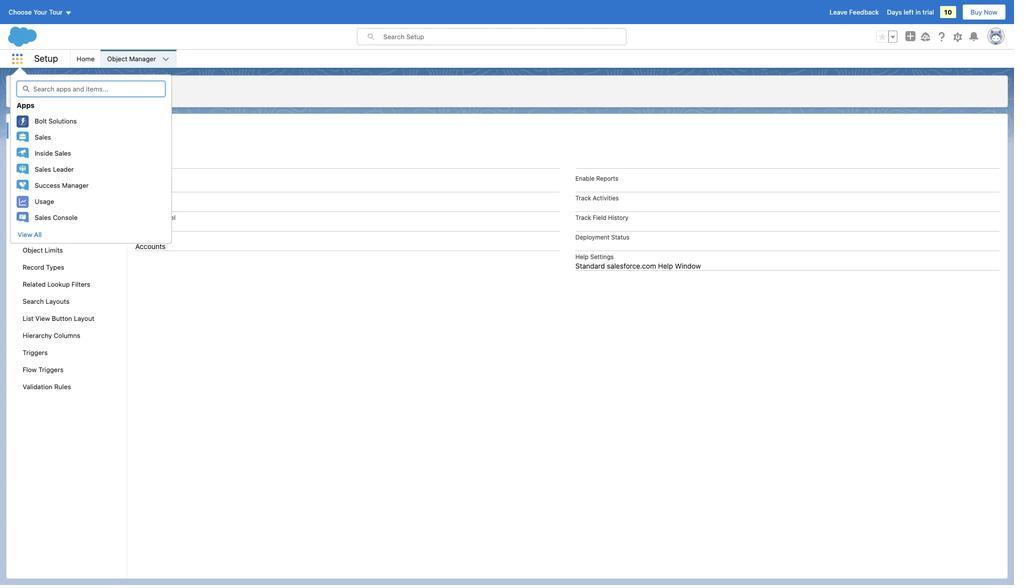 Task type: describe. For each thing, give the bounding box(es) containing it.
flow
[[23, 366, 37, 374]]

pages
[[76, 178, 95, 186]]

view all button
[[17, 227, 42, 243]]

1 vertical spatial object
[[66, 80, 90, 88]]

1 horizontal spatial manager
[[92, 80, 121, 88]]

compact layouts link
[[7, 208, 127, 225]]

hierarchy columns
[[23, 332, 80, 340]]

field sets
[[23, 229, 52, 237]]

usage
[[35, 198, 54, 206]]

all
[[34, 231, 42, 239]]

inside sales link
[[11, 146, 171, 162]]

relationships
[[49, 144, 89, 152]]

deployment status
[[575, 234, 630, 241]]

filters
[[72, 281, 90, 289]]

lightning
[[23, 178, 51, 186]]

choose your tour button
[[8, 4, 72, 20]]

bolt
[[35, 117, 47, 125]]

sales console
[[35, 214, 78, 222]]

button
[[52, 315, 72, 323]]

left
[[904, 8, 914, 16]]

buttons, links, and actions
[[23, 195, 105, 203]]

flow triggers link
[[7, 362, 127, 379]]

solutions
[[49, 117, 77, 125]]

fields & relationships
[[23, 144, 89, 152]]

compact layouts
[[23, 212, 76, 220]]

track field history
[[575, 214, 629, 221]]

page layouts
[[23, 161, 63, 169]]

object limits
[[23, 246, 63, 254]]

field sets link
[[7, 225, 127, 242]]

hierarchy
[[23, 332, 52, 340]]

label
[[160, 214, 176, 221]]

1 vertical spatial setup
[[40, 80, 59, 88]]

1 vertical spatial object manager
[[66, 80, 121, 88]]

layout
[[74, 315, 94, 323]]

buttons, links, and actions link
[[7, 191, 127, 208]]

1 vertical spatial object manager link
[[66, 80, 121, 88]]

your
[[34, 8, 47, 16]]

apps
[[17, 101, 35, 110]]

leave feedback
[[830, 8, 879, 16]]

apps list box
[[11, 114, 171, 226]]

details link
[[7, 122, 127, 139]]

activities
[[593, 194, 619, 202]]

now
[[984, 8, 998, 16]]

sales leader
[[35, 166, 74, 174]]

0 vertical spatial object manager link
[[101, 50, 162, 68]]

bolt solutions link
[[11, 114, 171, 130]]

lightning record pages
[[23, 178, 95, 186]]

related lookup filters
[[23, 281, 90, 289]]

days left in trial
[[887, 8, 934, 16]]

types
[[46, 263, 64, 272]]

sales leader link
[[11, 162, 171, 178]]

validation rules link
[[7, 379, 127, 396]]

window
[[675, 262, 701, 270]]

&
[[42, 144, 47, 152]]

account
[[40, 88, 79, 100]]

in
[[916, 8, 921, 16]]

leader
[[53, 166, 74, 174]]

10
[[944, 8, 952, 16]]

fields
[[23, 144, 41, 152]]

layouts for search layouts
[[46, 298, 69, 306]]

record types link
[[7, 259, 127, 276]]

feedback
[[849, 8, 879, 16]]

days
[[887, 8, 902, 16]]

home link
[[71, 50, 101, 68]]

console
[[53, 214, 78, 222]]

singular label
[[135, 214, 176, 221]]

enable
[[575, 175, 595, 182]]

lightning record pages link
[[7, 173, 127, 191]]

usage link
[[11, 194, 171, 210]]

lookup
[[47, 281, 70, 289]]

layouts for compact layouts
[[52, 212, 76, 220]]

validation rules
[[23, 383, 71, 391]]

0 vertical spatial triggers
[[23, 349, 48, 357]]



Task type: locate. For each thing, give the bounding box(es) containing it.
hierarchy columns link
[[7, 327, 127, 344]]

standard
[[575, 262, 605, 270]]

accounts
[[135, 242, 166, 251]]

0 vertical spatial object manager
[[107, 55, 156, 63]]

2 vertical spatial manager
[[62, 182, 89, 190]]

object manager link down home
[[66, 80, 121, 88]]

triggers up validation rules
[[38, 366, 63, 374]]

2 vertical spatial layouts
[[46, 298, 69, 306]]

track up deployment
[[575, 214, 591, 221]]

sales link
[[11, 130, 171, 146]]

object manager link right home
[[101, 50, 162, 68]]

fields & relationships link
[[7, 139, 127, 156]]

object manager right home
[[107, 55, 156, 63]]

buy now button
[[962, 4, 1006, 20]]

sales for sales
[[35, 133, 51, 141]]

help left the window
[[658, 262, 673, 270]]

sales console link
[[11, 210, 171, 226]]

inside sales
[[35, 149, 71, 158]]

sales for sales console
[[35, 214, 51, 222]]

validation
[[23, 383, 52, 391]]

flow triggers
[[23, 366, 63, 374]]

record
[[53, 178, 74, 186], [23, 263, 44, 272]]

1 horizontal spatial help
[[658, 262, 673, 270]]

0 vertical spatial setup
[[34, 53, 58, 64]]

buttons,
[[23, 195, 48, 203]]

2 track from the top
[[575, 214, 591, 221]]

layouts for page layouts
[[40, 161, 63, 169]]

field left history
[[593, 214, 606, 221]]

1 vertical spatial field
[[23, 229, 37, 237]]

salesforce.com
[[607, 262, 656, 270]]

view inside popup button
[[18, 231, 32, 239]]

rules
[[54, 383, 71, 391]]

related
[[23, 281, 46, 289]]

setup up account
[[40, 80, 59, 88]]

1 horizontal spatial record
[[53, 178, 74, 186]]

object manager link
[[101, 50, 162, 68], [66, 80, 121, 88]]

setup
[[34, 53, 58, 64], [40, 80, 59, 88]]

inside
[[35, 149, 53, 158]]

Search apps and items... search field
[[17, 81, 165, 97]]

group
[[876, 31, 898, 43]]

layouts
[[40, 161, 63, 169], [52, 212, 76, 220], [46, 298, 69, 306]]

tour
[[49, 8, 63, 16]]

0 vertical spatial help
[[575, 253, 589, 261]]

home
[[77, 55, 95, 63]]

buy
[[971, 8, 982, 16]]

buy now
[[971, 8, 998, 16]]

view all
[[18, 231, 42, 239]]

search layouts
[[23, 298, 69, 306]]

0 vertical spatial manager
[[129, 55, 156, 63]]

deployment
[[575, 234, 610, 241]]

track for track activities
[[575, 194, 591, 202]]

setup link
[[40, 80, 66, 88]]

and
[[69, 195, 81, 203]]

Search Setup text field
[[383, 29, 626, 45]]

record down 'leader'
[[53, 178, 74, 186]]

1 horizontal spatial field
[[593, 214, 606, 221]]

reports
[[596, 175, 619, 182]]

help
[[575, 253, 589, 261], [658, 262, 673, 270]]

1 vertical spatial manager
[[92, 80, 121, 88]]

list
[[23, 315, 34, 323]]

search
[[23, 298, 44, 306]]

0 horizontal spatial view
[[18, 231, 32, 239]]

2 horizontal spatial manager
[[129, 55, 156, 63]]

0 horizontal spatial field
[[23, 229, 37, 237]]

track for track field history
[[575, 214, 591, 221]]

sales for sales leader
[[35, 166, 51, 174]]

tab list containing details
[[7, 122, 127, 396]]

1 vertical spatial help
[[658, 262, 673, 270]]

2 horizontal spatial object
[[107, 55, 127, 63]]

0 horizontal spatial help
[[575, 253, 589, 261]]

limits
[[45, 246, 63, 254]]

settings
[[590, 253, 614, 261]]

bolt solutions
[[35, 117, 77, 125]]

success manager link
[[11, 178, 171, 194]]

layouts up list view button layout
[[46, 298, 69, 306]]

layouts down inside sales
[[40, 161, 63, 169]]

help up standard
[[575, 253, 589, 261]]

trial
[[923, 8, 934, 16]]

columns
[[54, 332, 80, 340]]

page layouts link
[[7, 156, 127, 173]]

choose your tour
[[9, 8, 63, 16]]

singular
[[135, 214, 158, 221]]

0 horizontal spatial object
[[23, 246, 43, 254]]

links,
[[50, 195, 68, 203]]

1 horizontal spatial view
[[35, 315, 50, 323]]

0 vertical spatial track
[[575, 194, 591, 202]]

1 vertical spatial view
[[35, 315, 50, 323]]

view left all at left top
[[18, 231, 32, 239]]

track
[[575, 194, 591, 202], [575, 214, 591, 221]]

compact
[[23, 212, 50, 220]]

0 horizontal spatial manager
[[62, 182, 89, 190]]

view right list on the bottom
[[35, 315, 50, 323]]

help settings standard salesforce.com help window
[[575, 253, 701, 270]]

field
[[593, 214, 606, 221], [23, 229, 37, 237]]

object down view all
[[23, 246, 43, 254]]

status
[[611, 234, 630, 241]]

record types
[[23, 263, 64, 272]]

1 track from the top
[[575, 194, 591, 202]]

field left sets
[[23, 229, 37, 237]]

page
[[23, 161, 38, 169]]

object right home
[[107, 55, 127, 63]]

0 vertical spatial record
[[53, 178, 74, 186]]

0 vertical spatial field
[[593, 214, 606, 221]]

track activities
[[575, 194, 619, 202]]

2 vertical spatial object
[[23, 246, 43, 254]]

object up account
[[66, 80, 90, 88]]

0 vertical spatial layouts
[[40, 161, 63, 169]]

setup up setup link
[[34, 53, 58, 64]]

tab list
[[7, 122, 127, 396]]

layouts down buttons, links, and actions
[[52, 212, 76, 220]]

object
[[107, 55, 127, 63], [66, 80, 90, 88], [23, 246, 43, 254]]

1 vertical spatial record
[[23, 263, 44, 272]]

object manager down home
[[66, 80, 121, 88]]

1 vertical spatial triggers
[[38, 366, 63, 374]]

0 horizontal spatial record
[[23, 263, 44, 272]]

1 vertical spatial layouts
[[52, 212, 76, 220]]

0 vertical spatial view
[[18, 231, 32, 239]]

success
[[35, 182, 60, 190]]

view
[[18, 231, 32, 239], [35, 315, 50, 323]]

triggers link
[[7, 344, 127, 362]]

list view button layout link
[[7, 310, 127, 327]]

history
[[608, 214, 629, 221]]

manager inside the apps list box
[[62, 182, 89, 190]]

search layouts link
[[7, 293, 127, 310]]

triggers down hierarchy
[[23, 349, 48, 357]]

1 vertical spatial track
[[575, 214, 591, 221]]

1 horizontal spatial object
[[66, 80, 90, 88]]

record up related
[[23, 263, 44, 272]]

track down enable
[[575, 194, 591, 202]]

enable reports
[[575, 175, 619, 182]]

0 vertical spatial object
[[107, 55, 127, 63]]

details
[[23, 127, 45, 135]]

success manager
[[35, 182, 89, 190]]



Task type: vqa. For each thing, say whether or not it's contained in the screenshot.
Field Sets link
yes



